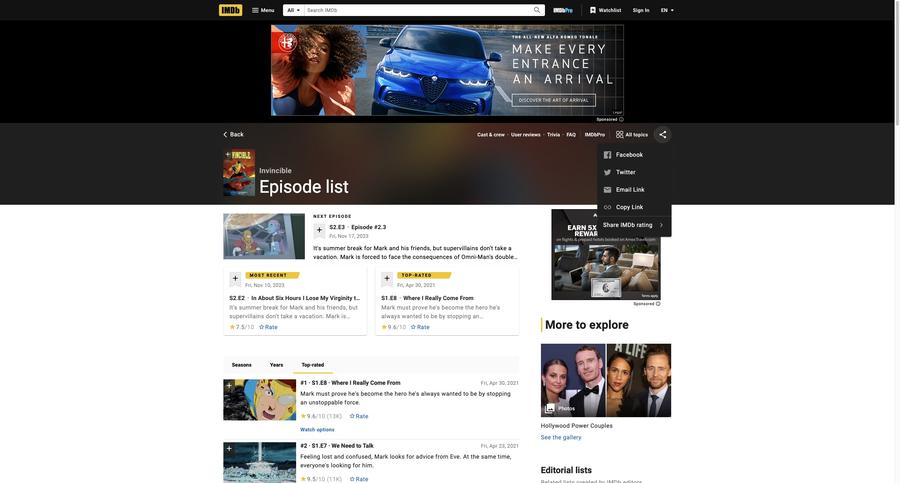 Task type: describe. For each thing, give the bounding box(es) containing it.
0 vertical spatial sponsored content section
[[271, 25, 624, 122]]

0 horizontal spatial is
[[342, 313, 346, 320]]

watchlist
[[599, 7, 622, 13]]

0 vertical spatial don't
[[480, 245, 494, 252]]

menu button
[[245, 4, 280, 16]]

1 vertical spatial where
[[332, 380, 348, 387]]

s2.e3 link
[[330, 224, 345, 231]]

share imdb rating
[[603, 222, 653, 229]]

1 vertical spatial face
[[256, 322, 268, 329]]

0 horizontal spatial omni-
[[329, 322, 345, 329]]

twitter
[[617, 169, 636, 176]]

1 vertical spatial his
[[317, 304, 325, 311]]

imdb rating: 9.5 element
[[301, 475, 342, 483]]

all topics
[[626, 132, 648, 138]]

trivia
[[547, 132, 560, 138]]

talk
[[363, 443, 374, 450]]

we
[[332, 443, 340, 450]]

&
[[489, 132, 493, 138]]

11k
[[329, 476, 340, 483]]

0 horizontal spatial life.
[[250, 330, 260, 337]]

and inside the "feeling lost and confused, mark looks for advice from eve. at the same time, everyone's looking for him."
[[334, 454, 344, 460]]

9.6 / 10
[[388, 324, 406, 331]]

feeling
[[301, 454, 321, 460]]

see
[[541, 434, 551, 441]]

advice
[[416, 454, 434, 460]]

apr for eve.
[[490, 443, 498, 449]]

1 vertical spatial vacation.
[[299, 313, 324, 320]]

him.
[[362, 462, 374, 469]]

submit search image
[[533, 6, 542, 15]]

crew
[[494, 132, 505, 138]]

0 vertical spatial sponsored
[[597, 117, 619, 122]]

stopping for 2021
[[487, 391, 511, 397]]

watchlist button
[[585, 4, 627, 17]]

photos group
[[541, 344, 672, 417]]

fish
[[366, 295, 377, 302]]

none field inside all search box
[[305, 5, 525, 16]]

where i really come from
[[404, 295, 474, 302]]

fri, apr 23, 2021
[[481, 443, 519, 449]]

twitter link
[[598, 164, 672, 181]]

from
[[436, 454, 449, 460]]

rate for star border inline icon for 9.5
[[356, 476, 369, 483]]

see the gallery
[[541, 434, 582, 441]]

facebook link
[[598, 146, 672, 164]]

seasons
[[232, 362, 252, 368]]

cast
[[478, 132, 488, 138]]

link image
[[603, 203, 612, 212]]

#1 ∙ s1.e8 ∙ where i really come from
[[301, 380, 401, 387]]

17,
[[349, 233, 356, 239]]

10 for 7.5 / 10
[[247, 324, 254, 331]]

time,
[[498, 454, 512, 460]]

2023 for fri, nov 10, 2023
[[273, 282, 285, 288]]

1 vertical spatial summer
[[239, 304, 262, 311]]

twitter image
[[603, 168, 612, 177]]

∙ down top-rated tab
[[329, 380, 330, 387]]

9.6 for 9.6 / 10
[[388, 324, 397, 331]]

sign
[[633, 7, 644, 13]]

0 vertical spatial apr
[[406, 282, 414, 288]]

star border inline image for 9.5
[[349, 477, 355, 482]]

lists
[[576, 465, 592, 476]]

apr for wanted
[[490, 380, 498, 386]]

0 vertical spatial really
[[425, 295, 442, 302]]

1 horizontal spatial top-
[[402, 273, 415, 278]]

rate button for star inline icon in imdb rating: 7.5 element
[[254, 321, 282, 334]]

0 horizontal spatial and
[[305, 304, 315, 311]]

topics
[[634, 132, 648, 138]]

copy link
[[617, 204, 643, 211]]

) for 11k
[[340, 476, 342, 483]]

watch options
[[301, 427, 335, 433]]

rate button for star inline image
[[345, 473, 373, 483]]

10 for 9.6 / 10 ( 13k )
[[318, 413, 325, 420]]

1 vertical spatial don't
[[266, 313, 279, 320]]

confused,
[[346, 454, 373, 460]]

everyone's
[[301, 462, 329, 469]]

0 vertical spatial take
[[495, 245, 507, 252]]

arrow drop down image
[[294, 6, 303, 15]]

mark must prove he's become the hero he's always wanted to be by stopping an unstoppable force. for fri,
[[301, 391, 511, 406]]

mark down virginity
[[326, 313, 340, 320]]

fri, nov 17, 2023
[[330, 233, 369, 239]]

0 horizontal spatial s1.e8
[[312, 380, 327, 387]]

editorial
[[541, 465, 574, 476]]

next episode
[[314, 214, 352, 219]]

0 vertical spatial where
[[404, 295, 421, 302]]

eve.
[[450, 454, 462, 460]]

s2.e2
[[230, 295, 245, 302]]

0 horizontal spatial come
[[370, 380, 386, 387]]

2021 for by
[[508, 380, 519, 386]]

1 vertical spatial consequences
[[280, 322, 320, 329]]

episode #2.3
[[352, 224, 386, 231]]

1 vertical spatial sponsored
[[634, 302, 656, 306]]

0 vertical spatial man's
[[478, 254, 494, 261]]

0 vertical spatial from
[[460, 295, 474, 302]]

#2 ∙ s1.e7 ∙ we need to talk
[[301, 443, 374, 450]]

9.6 for 9.6 / 10 ( 13k )
[[307, 413, 316, 420]]

sign in
[[633, 7, 650, 13]]

star border inline image for 9.6
[[349, 414, 355, 419]]

photos
[[559, 406, 575, 412]]

an for where i really come from
[[473, 313, 480, 320]]

( for 13k
[[327, 413, 329, 420]]

0 horizontal spatial of
[[322, 322, 327, 329]]

couples
[[591, 422, 613, 429]]

in about six hours i lose my virginity to a fish
[[252, 295, 377, 302]]

unstoppable for fri,
[[309, 399, 343, 406]]

0 vertical spatial vacation.
[[314, 254, 339, 261]]

link for copy link
[[632, 204, 643, 211]]

star inline image for 9.6 / 10
[[382, 325, 387, 329]]

years
[[270, 362, 283, 368]]

wanted for where
[[402, 313, 422, 320]]

0 vertical spatial add image
[[224, 151, 231, 158]]

feeling lost and confused, mark looks for advice from eve. at the same time, everyone's looking for him.
[[301, 454, 512, 469]]

be for where
[[431, 313, 438, 320]]

1 vertical spatial sponsored content section
[[552, 209, 661, 306]]

share imdb rating link
[[598, 217, 672, 234]]

imdb
[[621, 222, 635, 229]]

become for fri, apr 30, 2021
[[361, 391, 383, 397]]

1 horizontal spatial of
[[454, 254, 460, 261]]

in inside sign in button
[[645, 7, 650, 13]]

rate for star border inline icon for 7.5
[[265, 324, 278, 331]]

editorial lists
[[541, 465, 592, 476]]

1 vertical spatial it's
[[230, 304, 238, 311]]

en button
[[656, 4, 677, 17]]

9.6 / 10 ( 13k )
[[307, 413, 342, 420]]

watch
[[301, 427, 315, 433]]

0 vertical spatial his
[[401, 245, 409, 252]]

0 vertical spatial face
[[389, 254, 401, 261]]

1 horizontal spatial come
[[443, 295, 459, 302]]

7.5 / 10
[[236, 324, 254, 331]]

#1
[[301, 380, 307, 387]]

hollywood power couples link
[[541, 422, 672, 430]]

7.5
[[236, 324, 245, 331]]

1 horizontal spatial star inline image
[[301, 414, 306, 419]]

about
[[258, 295, 274, 302]]

nov for 17,
[[338, 233, 347, 239]]

0 vertical spatial double
[[495, 254, 514, 261]]

13k
[[329, 413, 340, 420]]

top- inside top-rated tab
[[302, 362, 312, 368]]

steven yeun in invincible (2021) image
[[223, 380, 296, 421]]

back button
[[222, 130, 244, 139]]

arrow drop down image
[[668, 6, 677, 15]]

faq
[[567, 132, 576, 138]]

menu
[[261, 7, 275, 13]]

mark must prove he's become the hero he's always wanted to be by stopping an unstoppable force. for where
[[382, 304, 501, 329]]

0 vertical spatial supervillains
[[444, 245, 479, 252]]

1 horizontal spatial omni-
[[462, 254, 478, 261]]

rating
[[637, 222, 653, 229]]

10 for 9.5 / 10 ( 11k )
[[318, 476, 325, 483]]

1 vertical spatial it's summer break for mark and his friends, but supervillains don't take a vacation. mark is forced to face the consequences of omni-man's double life.
[[230, 304, 361, 337]]

s1.e7
[[312, 443, 327, 450]]

imdb rating: 9.6 element for rate button associated with 9.6 / 10's star inline icon
[[382, 323, 406, 332]]

1 vertical spatial man's
[[345, 322, 361, 329]]

hollywood power couples
[[541, 422, 613, 429]]

0 vertical spatial forced
[[362, 254, 380, 261]]

fri, nov 10, 2023
[[246, 282, 285, 288]]

0 horizontal spatial forced
[[230, 322, 247, 329]]

0 vertical spatial friends,
[[411, 245, 432, 252]]

for right 'looks'
[[407, 454, 414, 460]]

group for episode list
[[223, 149, 255, 196]]

1 vertical spatial from
[[387, 380, 401, 387]]

1 horizontal spatial rated
[[415, 273, 432, 278]]

force. for fri,
[[345, 399, 361, 406]]

episode #2.3 link
[[352, 224, 386, 231]]

faq button
[[567, 131, 576, 138]]

need
[[341, 443, 355, 450]]

/ for 9.6 / 10
[[397, 324, 399, 331]]

imdb rating: 9.6 element for rate button corresponding to star inline icon to the middle
[[301, 412, 342, 421]]

∙ right the #1
[[309, 380, 310, 387]]

0 vertical spatial 30,
[[415, 282, 422, 288]]

years tab
[[260, 356, 293, 374]]

1 vertical spatial but
[[349, 304, 358, 311]]

facebook image
[[603, 151, 612, 160]]

0 horizontal spatial double
[[230, 330, 248, 337]]

more to explore
[[546, 318, 629, 332]]

0 horizontal spatial fri, apr 30, 2021
[[398, 282, 436, 288]]

1 vertical spatial supervillains
[[230, 313, 264, 320]]

most recent
[[250, 273, 287, 278]]

2 vertical spatial a
[[294, 313, 298, 320]]

recent
[[267, 273, 287, 278]]

mark down fri, nov 17, 2023
[[340, 254, 354, 261]]

∙ left we
[[329, 443, 330, 450]]

( for 11k
[[327, 476, 329, 483]]

en
[[661, 7, 668, 13]]

1 horizontal spatial it's
[[314, 245, 322, 252]]

email
[[617, 186, 632, 193]]

at
[[463, 454, 469, 460]]

photos link
[[541, 344, 672, 417]]

list
[[326, 177, 349, 197]]

menu containing facebook
[[598, 146, 672, 234]]

episode list
[[259, 177, 349, 197]]

imdb rating: 7.5 element
[[230, 323, 254, 332]]

1 vertical spatial fri, apr 30, 2021
[[481, 380, 519, 386]]

0 vertical spatial s1.e8
[[382, 295, 397, 302]]

1 horizontal spatial but
[[433, 245, 442, 252]]

mark down the #1
[[301, 391, 315, 397]]



Task type: vqa. For each thing, say whether or not it's contained in the screenshot.
2021 related to by
yes



Task type: locate. For each thing, give the bounding box(es) containing it.
1 horizontal spatial force.
[[417, 322, 433, 329]]

mark inside the "feeling lost and confused, mark looks for advice from eve. at the same time, everyone's looking for him."
[[375, 454, 388, 460]]

mark down #2.3
[[374, 245, 388, 252]]

1 horizontal spatial episode
[[352, 224, 373, 231]]

and
[[389, 245, 400, 252], [305, 304, 315, 311], [334, 454, 344, 460]]

email link
[[617, 186, 645, 193]]

s1.e8
[[382, 295, 397, 302], [312, 380, 327, 387]]

must up the 9.6 / 10
[[397, 304, 411, 311]]

production art image
[[541, 344, 672, 417]]

really
[[425, 295, 442, 302], [353, 380, 369, 387]]

star border inline image for 7.5
[[259, 325, 264, 329]]

rated inside tab
[[312, 362, 324, 368]]

all right menu
[[288, 7, 294, 13]]

force. for where
[[417, 322, 433, 329]]

group containing hollywood power couples
[[541, 344, 672, 442]]

face
[[389, 254, 401, 261], [256, 322, 268, 329]]

rate down him. on the left of the page
[[356, 476, 369, 483]]

group for editorial lists
[[541, 344, 672, 442]]

always
[[382, 313, 400, 320], [421, 391, 440, 397]]

menu
[[598, 146, 672, 234]]

0 horizontal spatial break
[[263, 304, 279, 311]]

always for fri,
[[421, 391, 440, 397]]

episode for episode #2.3
[[352, 224, 373, 231]]

mark left 'looks'
[[375, 454, 388, 460]]

/ inside imdb rating: 7.5 element
[[245, 324, 247, 331]]

1 horizontal spatial always
[[421, 391, 440, 397]]

vacation. down lose
[[299, 313, 324, 320]]

virginity
[[330, 295, 353, 302]]

0 vertical spatial link
[[633, 186, 645, 193]]

2 horizontal spatial i
[[422, 295, 424, 302]]

for down episode #2.3
[[364, 245, 372, 252]]

really inside #1 ∙ s1.e8 ∙ where i really come from link
[[353, 380, 369, 387]]

is down virginity
[[342, 313, 346, 320]]

1 vertical spatial of
[[322, 322, 327, 329]]

mark down "hours"
[[290, 304, 304, 311]]

1 horizontal spatial top-rated
[[402, 273, 432, 278]]

1 vertical spatial omni-
[[329, 322, 345, 329]]

all button
[[283, 4, 305, 16]]

top-rated inside tab
[[302, 362, 324, 368]]

by for 30,
[[479, 391, 485, 397]]

1 vertical spatial apr
[[490, 380, 498, 386]]

trivia button
[[547, 131, 560, 138]]

rate
[[265, 324, 278, 331], [417, 324, 430, 331], [356, 413, 369, 420], [356, 476, 369, 483]]

#2.3
[[374, 224, 386, 231]]

1 horizontal spatial from
[[460, 295, 474, 302]]

power
[[572, 422, 589, 429]]

same
[[481, 454, 496, 460]]

( right 9.5
[[327, 476, 329, 483]]

top-rated
[[402, 273, 432, 278], [302, 362, 324, 368]]

rate button for 9.6 / 10's star inline icon
[[406, 321, 434, 334]]

10 inside imdb rating: 9.5 element
[[318, 476, 325, 483]]

1 horizontal spatial become
[[442, 304, 464, 311]]

0 vertical spatial summer
[[323, 245, 346, 252]]

invincible (2021) image
[[223, 443, 296, 483]]

) for 13k
[[340, 413, 342, 420]]

where down top-rated tab
[[332, 380, 348, 387]]

star inline image inside imdb rating: 7.5 element
[[230, 325, 235, 329]]

top-rated up where i really come from
[[402, 273, 432, 278]]

nov for 10,
[[254, 282, 263, 288]]

all
[[288, 7, 294, 13], [626, 132, 632, 138]]

/ right star inline image
[[316, 476, 318, 483]]

link
[[633, 186, 645, 193], [632, 204, 643, 211]]

for
[[364, 245, 372, 252], [280, 304, 288, 311], [407, 454, 414, 460], [353, 462, 361, 469]]

of
[[454, 254, 460, 261], [322, 322, 327, 329]]

looking
[[331, 462, 351, 469]]

/
[[245, 324, 247, 331], [397, 324, 399, 331], [316, 413, 318, 420], [316, 476, 318, 483]]

0 horizontal spatial i
[[303, 295, 305, 302]]

s1.e8 right the #1
[[312, 380, 327, 387]]

email image
[[603, 186, 612, 195]]

tab list containing seasons
[[223, 356, 519, 374]]

#2
[[301, 443, 307, 450]]

it's down the next
[[314, 245, 322, 252]]

1 vertical spatial hero
[[395, 391, 407, 397]]

break down the 17,
[[347, 245, 363, 252]]

force.
[[417, 322, 433, 329], [345, 399, 361, 406]]

lost
[[322, 454, 333, 460]]

from
[[460, 295, 474, 302], [387, 380, 401, 387]]

invincible image
[[223, 149, 255, 196]]

( inside imdb rating: 9.5 element
[[327, 476, 329, 483]]

0 horizontal spatial where
[[332, 380, 348, 387]]

1 horizontal spatial wanted
[[442, 391, 462, 397]]

0 vertical spatial come
[[443, 295, 459, 302]]

All search field
[[283, 4, 545, 16]]

/ for 9.5 / 10 ( 11k )
[[316, 476, 318, 483]]

become for where i really come from
[[442, 304, 464, 311]]

/ inside imdb rating: 9.5 element
[[316, 476, 318, 483]]

30,
[[415, 282, 422, 288], [499, 380, 506, 386]]

life. up in about six hours i lose my virginity to a fish
[[314, 262, 324, 269]]

/ for 7.5 / 10
[[245, 324, 247, 331]]

Search IMDb text field
[[305, 5, 525, 16]]

1 vertical spatial forced
[[230, 322, 247, 329]]

/ for 9.6 / 10 ( 13k )
[[316, 413, 318, 420]]

wanted
[[402, 313, 422, 320], [442, 391, 462, 397]]

hero for where i really come from
[[476, 304, 488, 311]]

all inside button
[[288, 7, 294, 13]]

1 vertical spatial and
[[305, 304, 315, 311]]

rate button for star inline icon to the middle
[[345, 410, 373, 423]]

by for really
[[439, 313, 446, 320]]

friends,
[[411, 245, 432, 252], [327, 304, 347, 311]]

episode up the 17,
[[352, 224, 373, 231]]

2023 right the 17,
[[357, 233, 369, 239]]

1 horizontal spatial forced
[[362, 254, 380, 261]]

imdb rating: 9.6 element
[[382, 323, 406, 332], [301, 412, 342, 421]]

#1 ∙ s1.e8 ∙ where i really come from link
[[301, 380, 401, 387]]

to
[[382, 254, 387, 261], [354, 295, 359, 302], [424, 313, 429, 320], [576, 318, 587, 332], [249, 322, 254, 329], [464, 391, 469, 397], [356, 443, 362, 450]]

to inside 'link'
[[356, 443, 362, 450]]

2 horizontal spatial star inline image
[[382, 325, 387, 329]]

stopping for come
[[447, 313, 471, 320]]

2 ) from the top
[[340, 476, 342, 483]]

watch options button
[[298, 423, 338, 436]]

prove up star border inline image
[[413, 304, 428, 311]]

0 horizontal spatial imdb rating: 9.6 element
[[301, 412, 342, 421]]

stopping
[[447, 313, 471, 320], [487, 391, 511, 397]]

0 horizontal spatial by
[[439, 313, 446, 320]]

man's
[[478, 254, 494, 261], [345, 322, 361, 329]]

always for where
[[382, 313, 400, 320]]

0 vertical spatial top-
[[402, 273, 415, 278]]

rate button down where i really come from
[[406, 321, 434, 334]]

1 vertical spatial an
[[301, 399, 307, 406]]

prove
[[413, 304, 428, 311], [332, 391, 347, 397]]

all right categories icon
[[626, 132, 632, 138]]

rate button right 13k at left
[[345, 410, 373, 423]]

group
[[223, 149, 255, 196], [541, 344, 672, 442]]

explore
[[590, 318, 629, 332]]

0 horizontal spatial 30,
[[415, 282, 422, 288]]

s2.e3
[[330, 224, 345, 231]]

star border inline image down looking
[[349, 477, 355, 482]]

9.5 / 10 ( 11k )
[[307, 476, 342, 483]]

his
[[401, 245, 409, 252], [317, 304, 325, 311]]

next
[[314, 214, 327, 219]]

episode for episode list
[[259, 177, 321, 197]]

more
[[546, 318, 573, 332]]

link for email link
[[633, 186, 645, 193]]

for down confused,
[[353, 462, 361, 469]]

where up star border inline image
[[404, 295, 421, 302]]

1 horizontal spatial life.
[[314, 262, 324, 269]]

10 for 9.6 / 10
[[399, 324, 406, 331]]

∙ right #2
[[309, 443, 310, 450]]

0 vertical spatial life.
[[314, 262, 324, 269]]

life.
[[314, 262, 324, 269], [250, 330, 260, 337]]

nov left 10,
[[254, 282, 263, 288]]

rate right 7.5 / 10
[[265, 324, 278, 331]]

chevron right image
[[657, 221, 666, 230]]

2 horizontal spatial and
[[389, 245, 400, 252]]

/ up watch options
[[316, 413, 318, 420]]

1 vertical spatial take
[[281, 313, 293, 320]]

must for fri,
[[316, 391, 330, 397]]

cast & crew
[[478, 132, 505, 138]]

top-
[[402, 273, 415, 278], [302, 362, 312, 368]]

0 vertical spatial star border inline image
[[259, 325, 264, 329]]

0 vertical spatial become
[[442, 304, 464, 311]]

the inside the "feeling lost and confused, mark looks for advice from eve. at the same time, everyone's looking for him."
[[471, 454, 480, 460]]

prove for where
[[413, 304, 428, 311]]

star inline image left the 9.6 / 10
[[382, 325, 387, 329]]

cast & crew button
[[478, 131, 505, 138]]

0 vertical spatial consequences
[[413, 254, 453, 261]]

0 horizontal spatial be
[[431, 313, 438, 320]]

star border inline image right 13k at left
[[349, 414, 355, 419]]

1 vertical spatial prove
[[332, 391, 347, 397]]

0 vertical spatial 9.6
[[388, 324, 397, 331]]

user reviews button
[[511, 131, 541, 138]]

star inline image
[[301, 477, 306, 482]]

1 horizontal spatial unstoppable
[[382, 322, 416, 329]]

1 vertical spatial double
[[230, 330, 248, 337]]

rate for star border inline image
[[417, 324, 430, 331]]

10 left star border inline image
[[399, 324, 406, 331]]

rate button right 7.5
[[254, 321, 282, 334]]

0 vertical spatial )
[[340, 413, 342, 420]]

the inside button
[[553, 434, 562, 441]]

top-rated up the #1
[[302, 362, 324, 368]]

0 vertical spatial be
[[431, 313, 438, 320]]

back
[[230, 131, 244, 138]]

in left about
[[252, 295, 257, 302]]

six
[[276, 295, 284, 302]]

None field
[[305, 5, 525, 16]]

0 horizontal spatial consequences
[[280, 322, 320, 329]]

add image
[[231, 274, 240, 283], [383, 274, 392, 283], [225, 381, 234, 390], [225, 444, 234, 453]]

supervillains
[[444, 245, 479, 252], [230, 313, 264, 320]]

1 horizontal spatial really
[[425, 295, 442, 302]]

watchlist image
[[589, 6, 598, 15]]

( up options
[[327, 413, 329, 420]]

add image down the next
[[315, 226, 324, 234]]

life. right 7.5
[[250, 330, 260, 337]]

reviews
[[523, 132, 541, 138]]

vacation. down fri, nov 17, 2023
[[314, 254, 339, 261]]

0 horizontal spatial rated
[[312, 362, 324, 368]]

10,
[[265, 282, 272, 288]]

all for all topics
[[626, 132, 632, 138]]

fri, apr 30, 2021
[[398, 282, 436, 288], [481, 380, 519, 386]]

hero for fri, apr 30, 2021
[[395, 391, 407, 397]]

0 vertical spatial group
[[223, 149, 255, 196]]

star border inline image
[[259, 325, 264, 329], [349, 414, 355, 419], [349, 477, 355, 482]]

9.6 up watch
[[307, 413, 316, 420]]

1 horizontal spatial i
[[350, 380, 352, 387]]

rate right 13k at left
[[356, 413, 369, 420]]

become down where i really come from
[[442, 304, 464, 311]]

add image
[[224, 151, 231, 158], [315, 226, 324, 234]]

1 ) from the top
[[340, 413, 342, 420]]

my
[[321, 295, 329, 302]]

23,
[[499, 443, 506, 449]]

1 vertical spatial wanted
[[442, 391, 462, 397]]

nov left the 17,
[[338, 233, 347, 239]]

is down fri, nov 17, 2023
[[356, 254, 361, 261]]

mark must prove he's become the hero he's always wanted to be by stopping an unstoppable force.
[[382, 304, 501, 329], [301, 391, 511, 406]]

wanted for fri,
[[442, 391, 462, 397]]

forced down s2.e2
[[230, 322, 247, 329]]

rate for star border inline icon for 9.6
[[356, 413, 369, 420]]

take
[[495, 245, 507, 252], [281, 313, 293, 320]]

0 horizontal spatial really
[[353, 380, 369, 387]]

imdb rating: 9.6 element up watch options button
[[301, 412, 342, 421]]

add image down arrow left image at the top left of the page
[[224, 151, 231, 158]]

2 horizontal spatial a
[[509, 245, 512, 252]]

1 horizontal spatial his
[[401, 245, 409, 252]]

break
[[347, 245, 363, 252], [263, 304, 279, 311]]

0 horizontal spatial in
[[252, 295, 257, 302]]

all for all
[[288, 7, 294, 13]]

episode down 'invincible'
[[259, 177, 321, 197]]

1 horizontal spatial break
[[347, 245, 363, 252]]

10 inside imdb rating: 7.5 element
[[247, 324, 254, 331]]

0 vertical spatial top-rated
[[402, 273, 432, 278]]

#2 ∙ s1.e7 ∙ we need to talk link
[[301, 443, 374, 450]]

1 vertical spatial 30,
[[499, 380, 506, 386]]

apr
[[406, 282, 414, 288], [490, 380, 498, 386], [490, 443, 498, 449]]

unstoppable for where
[[382, 322, 416, 329]]

an for fri, apr 30, 2021
[[301, 399, 307, 406]]

1 vertical spatial force.
[[345, 399, 361, 406]]

rate button
[[254, 321, 282, 334], [406, 321, 434, 334], [345, 410, 373, 423], [345, 473, 373, 483]]

must up the 9.6 / 10 ( 13k )
[[316, 391, 330, 397]]

star inline image for 7.5 / 10
[[230, 325, 235, 329]]

0 horizontal spatial hero
[[395, 391, 407, 397]]

10 left 13k at left
[[318, 413, 325, 420]]

9.6 left star border inline image
[[388, 324, 397, 331]]

be for fri,
[[471, 391, 477, 397]]

hours
[[285, 295, 301, 302]]

0 vertical spatial force.
[[417, 322, 433, 329]]

become down #1 ∙ s1.e8 ∙ where i really come from link
[[361, 391, 383, 397]]

2023 down recent at bottom
[[273, 282, 285, 288]]

star inline image up watch
[[301, 414, 306, 419]]

don't
[[480, 245, 494, 252], [266, 313, 279, 320]]

/ down s2.e2
[[245, 324, 247, 331]]

1 horizontal spatial take
[[495, 245, 507, 252]]

2023
[[357, 233, 369, 239], [273, 282, 285, 288]]

0 vertical spatial it's summer break for mark and his friends, but supervillains don't take a vacation. mark is forced to face the consequences of omni-man's double life.
[[314, 245, 514, 269]]

copy link menu item
[[598, 199, 672, 216]]

by
[[439, 313, 446, 320], [479, 391, 485, 397]]

seasons tab
[[223, 356, 260, 374]]

0 vertical spatial a
[[509, 245, 512, 252]]

prove down #1 ∙ s1.e8 ∙ where i really come from link
[[332, 391, 347, 397]]

all inside 'button'
[[626, 132, 632, 138]]

must for where
[[397, 304, 411, 311]]

0 vertical spatial and
[[389, 245, 400, 252]]

0 horizontal spatial force.
[[345, 399, 361, 406]]

for down six
[[280, 304, 288, 311]]

0 vertical spatial 2021
[[424, 282, 436, 288]]

0 vertical spatial hero
[[476, 304, 488, 311]]

10 right 9.5
[[318, 476, 325, 483]]

9.6
[[388, 324, 397, 331], [307, 413, 316, 420]]

2 ( from the top
[[327, 476, 329, 483]]

top-rated tab
[[293, 356, 333, 374]]

1 vertical spatial add image
[[315, 226, 324, 234]]

fri,
[[330, 233, 337, 239], [246, 282, 253, 288], [398, 282, 405, 288], [481, 380, 488, 386], [481, 443, 488, 449]]

share
[[603, 222, 619, 229]]

s1.e8 right fish
[[382, 295, 397, 302]]

1 ( from the top
[[327, 413, 329, 420]]

most
[[250, 273, 265, 278]]

forced
[[362, 254, 380, 261], [230, 322, 247, 329]]

0 vertical spatial by
[[439, 313, 446, 320]]

sponsored content section
[[271, 25, 624, 122], [552, 209, 661, 306]]

sign in button
[[627, 4, 656, 17]]

share on social media image
[[659, 130, 667, 139]]

0 vertical spatial is
[[356, 254, 361, 261]]

summer down s2.e2
[[239, 304, 262, 311]]

10 right 7.5
[[247, 324, 254, 331]]

menu image
[[251, 6, 260, 15]]

rate right star border inline image
[[417, 324, 430, 331]]

in right sign
[[645, 7, 650, 13]]

the
[[403, 254, 411, 261], [466, 304, 474, 311], [270, 322, 278, 329], [385, 391, 393, 397], [553, 434, 562, 441], [471, 454, 480, 460]]

/ left star border inline image
[[397, 324, 399, 331]]

mark up the 9.6 / 10
[[382, 304, 395, 311]]

2021 for same
[[508, 443, 519, 449]]

1 horizontal spatial group
[[541, 344, 672, 442]]

star inline image
[[230, 325, 235, 329], [382, 325, 387, 329], [301, 414, 306, 419]]

star border inline image right 7.5 / 10
[[259, 325, 264, 329]]

0 horizontal spatial top-rated
[[302, 362, 324, 368]]

arrow left image
[[222, 131, 229, 138]]

2023 for fri, nov 17, 2023
[[357, 233, 369, 239]]

home image
[[219, 4, 242, 16]]

rate button down him. on the left of the page
[[345, 473, 373, 483]]

it's down s2.e2
[[230, 304, 238, 311]]

hero
[[476, 304, 488, 311], [395, 391, 407, 397]]

categories image
[[616, 130, 625, 139]]

2 vertical spatial star border inline image
[[349, 477, 355, 482]]

forced down episode #2.3
[[362, 254, 380, 261]]

0 vertical spatial of
[[454, 254, 460, 261]]

vacation.
[[314, 254, 339, 261], [299, 313, 324, 320]]

unstoppable
[[382, 322, 416, 329], [309, 399, 343, 406]]

0 horizontal spatial group
[[223, 149, 255, 196]]

1 horizontal spatial a
[[361, 295, 364, 302]]

link inside "menu item"
[[632, 204, 643, 211]]

force. down #1 ∙ s1.e8 ∙ where i really come from link
[[345, 399, 361, 406]]

1 vertical spatial friends,
[[327, 304, 347, 311]]

0 vertical spatial mark must prove he's become the hero he's always wanted to be by stopping an unstoppable force.
[[382, 304, 501, 329]]

1 horizontal spatial must
[[397, 304, 411, 311]]

) inside imdb rating: 9.5 element
[[340, 476, 342, 483]]

star border inline image
[[411, 325, 417, 329]]

see the gallery button
[[541, 433, 582, 442]]

0 vertical spatial omni-
[[462, 254, 478, 261]]

gallery
[[563, 434, 582, 441]]

summer down fri, nov 17, 2023
[[323, 245, 346, 252]]

1 horizontal spatial friends,
[[411, 245, 432, 252]]

break down about
[[263, 304, 279, 311]]

imdb rating: 9.6 element left star border inline image
[[382, 323, 406, 332]]

0 vertical spatial stopping
[[447, 313, 471, 320]]

prove for fri,
[[332, 391, 347, 397]]

star inline image left 7.5
[[230, 325, 235, 329]]

seth rogen and tatiana maslany in episode #2.3 (2023) image
[[223, 214, 305, 260]]

1 vertical spatial is
[[342, 313, 346, 320]]

force. right star border inline image
[[417, 322, 433, 329]]

0 vertical spatial in
[[645, 7, 650, 13]]

0 horizontal spatial from
[[387, 380, 401, 387]]

link right copy
[[632, 204, 643, 211]]

0 horizontal spatial add image
[[224, 151, 231, 158]]

link right 'email'
[[633, 186, 645, 193]]

tab list
[[223, 356, 519, 374]]



